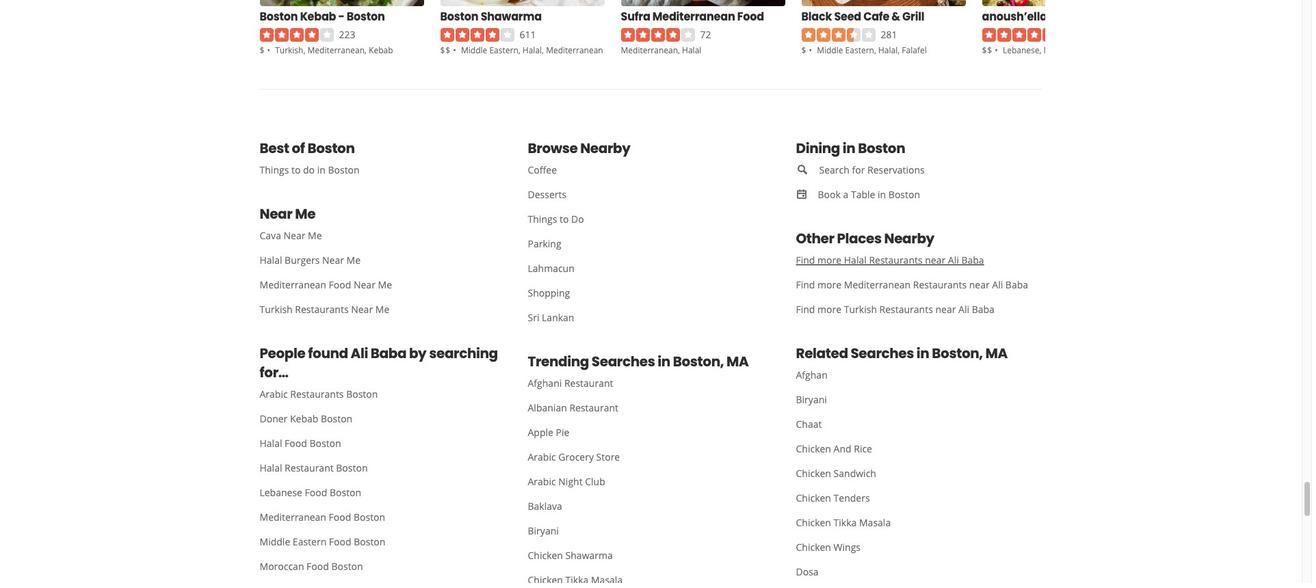 Task type: vqa. For each thing, say whether or not it's contained in the screenshot.


Task type: describe. For each thing, give the bounding box(es) containing it.
lebanese for lebanese , mediterranean
[[1003, 45, 1040, 56]]

-
[[338, 9, 345, 25]]

4 star rating image for mediterranean
[[621, 28, 695, 42]]

eastern for shawarma
[[490, 45, 519, 56]]

chicken and rice link
[[785, 437, 1043, 462]]

anoush'ella
[[983, 9, 1048, 25]]

arabic restaurants boston link
[[249, 383, 506, 407]]

18 search small image
[[796, 163, 809, 176]]

near for find more turkish restaurants near ali baba
[[936, 303, 956, 316]]

0 vertical spatial biryani link
[[785, 388, 1043, 413]]

doner kebab boston link
[[249, 407, 506, 432]]

$ for black seed cafe & grill
[[802, 45, 807, 56]]

find for find more mediterranean restaurants near ali baba
[[796, 279, 815, 292]]

5 , from the left
[[678, 45, 680, 56]]

best
[[260, 139, 289, 158]]

find for find more turkish restaurants near ali baba
[[796, 303, 815, 316]]

chicken tenders link
[[785, 487, 1043, 511]]

shopping
[[528, 287, 570, 300]]

cafe
[[864, 9, 890, 25]]

find more turkish restaurants near ali baba link
[[785, 298, 1043, 322]]

sri lankan link
[[517, 306, 774, 331]]

ma for related searches in boston, ma
[[986, 344, 1008, 364]]

searches for related
[[851, 344, 914, 364]]

people
[[260, 344, 306, 364]]

chaat link
[[785, 413, 1043, 437]]

halal down the 611
[[523, 45, 542, 56]]

cava near me
[[260, 229, 322, 242]]

chicken for chicken shawarma
[[528, 550, 563, 563]]

chicken tikka masala link
[[785, 511, 1043, 536]]

boston, for related searches in boston, ma
[[932, 344, 983, 364]]

doner kebab boston
[[260, 413, 353, 426]]

baklava
[[528, 500, 562, 513]]

near for food
[[354, 279, 376, 292]]

categories element for shawarma
[[461, 44, 603, 56]]

1 vertical spatial things
[[528, 213, 557, 226]]

coffee
[[528, 164, 557, 177]]

afghani restaurant link
[[517, 372, 774, 396]]

desserts
[[528, 188, 567, 201]]

book a table in boston link
[[785, 183, 1054, 207]]

baba for find more mediterranean restaurants near ali baba
[[1006, 279, 1029, 292]]

ali for find more turkish restaurants near ali baba
[[959, 303, 970, 316]]

burgers
[[285, 254, 320, 267]]

0 vertical spatial biryani
[[796, 394, 827, 407]]

things to do in boston link
[[249, 158, 506, 183]]

halal food boston link
[[249, 432, 506, 457]]

1 , from the left
[[304, 45, 306, 56]]

baklava link
[[517, 495, 774, 520]]

find more turkish restaurants near ali baba
[[796, 303, 995, 316]]

restaurants down mediterranean food near me
[[295, 303, 349, 316]]

mediterranean food boston link
[[249, 506, 506, 531]]

searching
[[429, 344, 498, 364]]

chicken sandwich link
[[785, 462, 1043, 487]]

near for burgers
[[322, 254, 344, 267]]

wings
[[834, 541, 861, 554]]

sandwich
[[834, 468, 877, 481]]

and
[[834, 443, 852, 456]]

chicken wings
[[796, 541, 861, 554]]

turkish , mediterranean , kebab
[[275, 45, 393, 56]]

4 , from the left
[[542, 45, 544, 56]]

reservations
[[868, 164, 925, 177]]

more for turkish
[[818, 303, 842, 316]]

boston inside 'link'
[[336, 462, 368, 475]]

me up "cava near me" at top
[[295, 205, 316, 224]]

trending
[[528, 353, 589, 372]]

restaurants for find more halal restaurants near ali baba
[[869, 254, 923, 267]]

turkish for turkish restaurants near me
[[260, 303, 293, 316]]

halal inside 'link'
[[260, 462, 282, 475]]

things to do
[[528, 213, 584, 226]]

food for moroccan food boston
[[307, 561, 329, 574]]

find for find more halal restaurants near ali baba
[[796, 254, 815, 267]]

ali for find more mediterranean restaurants near ali baba
[[993, 279, 1004, 292]]

boston shawarma
[[440, 9, 542, 25]]

do
[[303, 164, 315, 177]]

chicken and rice
[[796, 443, 873, 456]]

mediterranean inside "link"
[[844, 279, 911, 292]]

2 , from the left
[[365, 45, 367, 56]]

in down sri lankan link
[[658, 353, 671, 372]]

0 horizontal spatial nearby
[[581, 139, 631, 158]]

baba for find more turkish restaurants near ali baba
[[972, 303, 995, 316]]

ali for find more halal restaurants near ali baba
[[949, 254, 959, 267]]

to inside best of boston things to do in boston
[[292, 164, 301, 177]]

lebanese for lebanese food boston
[[260, 487, 302, 500]]

in inside best of boston things to do in boston
[[317, 164, 326, 177]]

kebab for -
[[300, 9, 336, 25]]

more for halal
[[818, 254, 842, 267]]

near me
[[260, 205, 316, 224]]

search for reservations
[[820, 164, 925, 177]]

restaurant for afghani
[[565, 377, 614, 390]]

1 vertical spatial nearby
[[885, 229, 935, 249]]

lebanese , mediterranean
[[1003, 45, 1101, 56]]

of
[[292, 139, 305, 158]]

other places nearby
[[796, 229, 935, 249]]

mediterranean food boston
[[260, 511, 385, 524]]

find more halal restaurants near ali baba
[[796, 254, 985, 267]]

categories element containing mediterranean
[[621, 44, 702, 56]]

categories element for seed
[[817, 44, 927, 56]]

halal down cava
[[260, 254, 282, 267]]

halal food boston
[[260, 437, 341, 450]]

chicken for chicken tikka masala
[[796, 517, 832, 530]]

lahmacun link
[[517, 257, 774, 281]]

0 horizontal spatial biryani link
[[517, 520, 774, 544]]

middle for boston
[[461, 45, 488, 56]]

arabic restaurants boston
[[260, 388, 378, 401]]

afghani
[[528, 377, 562, 390]]

middle eastern food boston
[[260, 536, 386, 549]]

72
[[701, 28, 711, 41]]

albanian
[[528, 402, 567, 415]]

6 , from the left
[[875, 45, 877, 56]]

halal down the doner
[[260, 437, 282, 450]]

7 , from the left
[[898, 45, 900, 56]]

chicken wings link
[[785, 536, 1043, 561]]

cava
[[260, 229, 281, 242]]

restaurants up doner kebab boston
[[290, 388, 344, 401]]

searches for trending
[[592, 353, 655, 372]]

categories element for kebab
[[275, 44, 393, 56]]

rice
[[854, 443, 873, 456]]

afghan
[[796, 369, 828, 382]]

restaurant for albanian
[[570, 402, 619, 415]]

cava near me link
[[249, 224, 506, 249]]

dining in boston
[[796, 139, 906, 158]]

search
[[820, 164, 850, 177]]

apple pie link
[[517, 421, 774, 446]]

browse nearby
[[528, 139, 631, 158]]

halal down 281
[[879, 45, 898, 56]]

near down 'near me'
[[284, 229, 306, 242]]

related searches in boston, ma
[[796, 344, 1008, 364]]

albanian restaurant link
[[517, 396, 774, 421]]



Task type: locate. For each thing, give the bounding box(es) containing it.
0 horizontal spatial shawarma
[[481, 9, 542, 25]]

4 star rating image down boston kebab - boston link
[[260, 28, 334, 42]]

near for find more mediterranean restaurants near ali baba
[[970, 279, 990, 292]]

2 vertical spatial kebab
[[290, 413, 319, 426]]

chicken up dosa
[[796, 541, 832, 554]]

1 horizontal spatial $
[[802, 45, 807, 56]]

restaurants for find more mediterranean restaurants near ali baba
[[914, 279, 967, 292]]

more inside "link"
[[818, 279, 842, 292]]

boston shawarma link
[[440, 9, 542, 25]]

arabic for arabic grocery store
[[528, 451, 556, 464]]

sufra mediterranean food
[[621, 9, 764, 25]]

2 vertical spatial more
[[818, 303, 842, 316]]

1 horizontal spatial 4 star rating image
[[440, 28, 514, 42]]

dosa
[[796, 566, 819, 579]]

sufra
[[621, 9, 651, 25]]

apple
[[528, 426, 554, 439]]

0 horizontal spatial lebanese
[[260, 487, 302, 500]]

chicken down baklava
[[528, 550, 563, 563]]

people found ali baba by searching for…
[[260, 344, 498, 383]]

food down mediterranean food boston
[[329, 536, 352, 549]]

mediterranean food near me link
[[249, 273, 506, 298]]

for…
[[260, 364, 289, 383]]

shawarma for boston shawarma
[[481, 9, 542, 25]]

chicken for chicken and rice
[[796, 443, 832, 456]]

middle eastern food boston link
[[249, 531, 506, 555]]

grill
[[903, 9, 925, 25]]

halal down halal food boston
[[260, 462, 282, 475]]

food up turkish restaurants near me
[[329, 279, 351, 292]]

8 , from the left
[[1040, 45, 1042, 56]]

find more mediterranean restaurants near ali baba link
[[785, 273, 1043, 298]]

parking
[[528, 238, 562, 251]]

restaurants inside "link"
[[914, 279, 967, 292]]

4 star rating image for shawarma
[[440, 28, 514, 42]]

1 vertical spatial arabic
[[528, 451, 556, 464]]

book
[[818, 188, 841, 201]]

middle down 3.5 star rating 'image'
[[817, 45, 844, 56]]

2 vertical spatial near
[[936, 303, 956, 316]]

restaurants up find more mediterranean restaurants near ali baba
[[869, 254, 923, 267]]

eastern down the boston shawarma link
[[490, 45, 519, 56]]

me for burgers
[[347, 254, 361, 267]]

1 $$ from the left
[[440, 45, 451, 56]]

other
[[796, 229, 835, 249]]

baba inside people found ali baba by searching for…
[[371, 344, 407, 364]]

categories element down 281
[[817, 44, 927, 56]]

arabic for arabic restaurants boston
[[260, 388, 288, 401]]

dosa link
[[785, 561, 1043, 584]]

parking link
[[517, 232, 774, 257]]

3 more from the top
[[818, 303, 842, 316]]

me down mediterranean food near me link
[[376, 303, 390, 316]]

1 vertical spatial biryani link
[[517, 520, 774, 544]]

0 horizontal spatial boston,
[[673, 353, 724, 372]]

ma for trending searches in boston, ma
[[727, 353, 749, 372]]

5 categories element from the left
[[1003, 44, 1143, 56]]

$$ down the boston shawarma link
[[440, 45, 451, 56]]

kebab for boston
[[290, 413, 319, 426]]

1 vertical spatial to
[[560, 213, 569, 226]]

turkish down boston kebab - boston link
[[275, 45, 304, 56]]

biryani link down arabic night club link
[[517, 520, 774, 544]]

lankan
[[542, 312, 575, 325]]

3 find from the top
[[796, 303, 815, 316]]

me for food
[[378, 279, 392, 292]]

find more mediterranean restaurants near ali baba
[[796, 279, 1029, 292]]

0 vertical spatial to
[[292, 164, 301, 177]]

0 horizontal spatial to
[[292, 164, 301, 177]]

middle eastern , halal , mediterranean
[[461, 45, 603, 56]]

1 find from the top
[[796, 254, 815, 267]]

$$ for boston shawarma
[[440, 45, 451, 56]]

more for mediterranean
[[818, 279, 842, 292]]

281
[[881, 28, 898, 41]]

restaurant for halal
[[285, 462, 334, 475]]

apple pie
[[528, 426, 570, 439]]

4.5 star rating image
[[983, 28, 1056, 42]]

chicken down chicken sandwich
[[796, 492, 832, 505]]

4 star rating image up mediterranean , halal
[[621, 28, 695, 42]]

lebanese down 4.5 star rating image
[[1003, 45, 1040, 56]]

do
[[571, 213, 584, 226]]

found
[[308, 344, 348, 364]]

chicken inside "link"
[[796, 492, 832, 505]]

4 star rating image down the boston shawarma link
[[440, 28, 514, 42]]

halal burgers near me
[[260, 254, 361, 267]]

me down "halal burgers near me" link
[[378, 279, 392, 292]]

baba inside "link"
[[1006, 279, 1029, 292]]

1 vertical spatial shawarma
[[566, 550, 613, 563]]

arabic down for…
[[260, 388, 288, 401]]

0 vertical spatial lebanese
[[1003, 45, 1040, 56]]

restaurant
[[565, 377, 614, 390], [570, 402, 619, 415], [285, 462, 334, 475]]

food for halal food boston
[[285, 437, 307, 450]]

1 vertical spatial biryani
[[528, 525, 559, 538]]

tikka
[[834, 517, 857, 530]]

0 horizontal spatial $
[[260, 45, 265, 56]]

categories element containing lebanese
[[1003, 44, 1143, 56]]

to left do
[[292, 164, 301, 177]]

arabic grocery store link
[[517, 446, 774, 470]]

me up halal burgers near me
[[308, 229, 322, 242]]

near for find more halal restaurants near ali baba
[[926, 254, 946, 267]]

me for restaurants
[[376, 303, 390, 316]]

things inside best of boston things to do in boston
[[260, 164, 289, 177]]

1 vertical spatial find
[[796, 279, 815, 292]]

near inside find more turkish restaurants near ali baba link
[[936, 303, 956, 316]]

arabic up baklava
[[528, 476, 556, 489]]

a
[[844, 188, 849, 201]]

1 more from the top
[[818, 254, 842, 267]]

categories element down sufra
[[621, 44, 702, 56]]

2 horizontal spatial eastern
[[846, 45, 875, 56]]

shawarma for chicken shawarma
[[566, 550, 613, 563]]

food for mediterranean food near me
[[329, 279, 351, 292]]

ma
[[986, 344, 1008, 364], [727, 353, 749, 372]]

anoush'ella link
[[983, 9, 1048, 25]]

4 star rating image for kebab
[[260, 28, 334, 42]]

sri
[[528, 312, 540, 325]]

0 horizontal spatial things
[[260, 164, 289, 177]]

1 horizontal spatial boston,
[[932, 344, 983, 364]]

arabic night club link
[[517, 470, 774, 495]]

kebab left -
[[300, 9, 336, 25]]

boston kebab - boston
[[260, 9, 385, 25]]

2 vertical spatial arabic
[[528, 476, 556, 489]]

biryani link
[[785, 388, 1043, 413], [517, 520, 774, 544]]

0 vertical spatial restaurant
[[565, 377, 614, 390]]

arabic grocery store
[[528, 451, 620, 464]]

searches down sri lankan link
[[592, 353, 655, 372]]

food for mediterranean food boston
[[329, 511, 351, 524]]

0 horizontal spatial 4 star rating image
[[260, 28, 334, 42]]

3 4 star rating image from the left
[[621, 28, 695, 42]]

chicken sandwich
[[796, 468, 877, 481]]

turkish restaurants near me
[[260, 303, 390, 316]]

trending searches in boston, ma
[[528, 353, 749, 372]]

ali inside people found ali baba by searching for…
[[351, 344, 368, 364]]

2 more from the top
[[818, 279, 842, 292]]

restaurants for find more turkish restaurants near ali baba
[[880, 303, 933, 316]]

$$ for anoush'ella
[[983, 45, 993, 56]]

albanian restaurant
[[528, 402, 619, 415]]

4 categories element from the left
[[817, 44, 927, 56]]

0 vertical spatial find
[[796, 254, 815, 267]]

eastern down 3.5 star rating 'image'
[[846, 45, 875, 56]]

16 reservation v2 image
[[796, 189, 807, 200]]

biryani link down related searches in boston, ma
[[785, 388, 1043, 413]]

eastern up the moroccan food boston
[[293, 536, 327, 549]]

me inside cava near me link
[[308, 229, 322, 242]]

in
[[843, 139, 856, 158], [317, 164, 326, 177], [878, 188, 886, 201], [917, 344, 930, 364], [658, 353, 671, 372]]

1 vertical spatial kebab
[[369, 45, 393, 56]]

sufra mediterranean food link
[[621, 9, 764, 25]]

nearby up find more halal restaurants near ali baba
[[885, 229, 935, 249]]

turkish for turkish , mediterranean , kebab
[[275, 45, 304, 56]]

browse
[[528, 139, 578, 158]]

1 vertical spatial lebanese
[[260, 487, 302, 500]]

moroccan food boston
[[260, 561, 363, 574]]

near
[[260, 205, 293, 224], [284, 229, 306, 242], [322, 254, 344, 267], [354, 279, 376, 292], [351, 303, 373, 316]]

chicken for chicken tenders
[[796, 492, 832, 505]]

4 star rating image
[[260, 28, 334, 42], [440, 28, 514, 42], [621, 28, 695, 42]]

0 vertical spatial things
[[260, 164, 289, 177]]

black seed cafe & grill link
[[802, 9, 925, 25]]

in right do
[[317, 164, 326, 177]]

0 vertical spatial more
[[818, 254, 842, 267]]

1 horizontal spatial $$
[[983, 45, 993, 56]]

0 vertical spatial near
[[926, 254, 946, 267]]

food up middle eastern food boston
[[329, 511, 351, 524]]

1 horizontal spatial searches
[[851, 344, 914, 364]]

black
[[802, 9, 832, 25]]

chaat
[[796, 418, 822, 431]]

3.5 star rating image
[[802, 28, 876, 42]]

search for reservations link
[[785, 158, 1054, 183]]

lebanese down the halal restaurant boston
[[260, 487, 302, 500]]

categories element
[[275, 44, 393, 56], [461, 44, 603, 56], [621, 44, 702, 56], [817, 44, 927, 56], [1003, 44, 1143, 56]]

dining
[[796, 139, 840, 158]]

chicken for chicken wings
[[796, 541, 832, 554]]

categories element down the 611
[[461, 44, 603, 56]]

chicken up chicken wings
[[796, 517, 832, 530]]

things up 'parking'
[[528, 213, 557, 226]]

baba
[[962, 254, 985, 267], [1006, 279, 1029, 292], [972, 303, 995, 316], [371, 344, 407, 364]]

categories element containing turkish
[[275, 44, 393, 56]]

near inside find more halal restaurants near ali baba link
[[926, 254, 946, 267]]

categories element down 4.5 star rating image
[[1003, 44, 1143, 56]]

1 horizontal spatial biryani link
[[785, 388, 1043, 413]]

food left black
[[738, 9, 764, 25]]

1 horizontal spatial shawarma
[[566, 550, 613, 563]]

searches
[[851, 344, 914, 364], [592, 353, 655, 372]]

0 horizontal spatial biryani
[[528, 525, 559, 538]]

2 categories element from the left
[[461, 44, 603, 56]]

1 horizontal spatial to
[[560, 213, 569, 226]]

halal down 72
[[682, 45, 702, 56]]

mediterranean food near me
[[260, 279, 392, 292]]

mediterranean
[[653, 9, 735, 25], [308, 45, 365, 56], [546, 45, 603, 56], [621, 45, 678, 56], [1044, 45, 1101, 56], [260, 279, 326, 292], [844, 279, 911, 292], [260, 511, 326, 524]]

to
[[292, 164, 301, 177], [560, 213, 569, 226]]

biryani down afghan at the bottom of the page
[[796, 394, 827, 407]]

tenders
[[834, 492, 870, 505]]

2 vertical spatial restaurant
[[285, 462, 334, 475]]

moroccan food boston link
[[249, 555, 506, 580]]

biryani down baklava
[[528, 525, 559, 538]]

1 horizontal spatial middle
[[461, 45, 488, 56]]

baba for find more halal restaurants near ali baba
[[962, 254, 985, 267]]

1 horizontal spatial eastern
[[490, 45, 519, 56]]

3 categories element from the left
[[621, 44, 702, 56]]

1 horizontal spatial nearby
[[885, 229, 935, 249]]

$$
[[440, 45, 451, 56], [983, 45, 993, 56]]

halal
[[523, 45, 542, 56], [682, 45, 702, 56], [879, 45, 898, 56], [260, 254, 282, 267], [844, 254, 867, 267], [260, 437, 282, 450], [260, 462, 282, 475]]

turkish down find more mediterranean restaurants near ali baba
[[844, 303, 877, 316]]

food down doner kebab boston
[[285, 437, 307, 450]]

1 horizontal spatial lebanese
[[1003, 45, 1040, 56]]

restaurants down find more mediterranean restaurants near ali baba
[[880, 303, 933, 316]]

middle down the boston shawarma link
[[461, 45, 488, 56]]

restaurant inside 'link'
[[285, 462, 334, 475]]

me inside mediterranean food near me link
[[378, 279, 392, 292]]

0 vertical spatial kebab
[[300, 9, 336, 25]]

near down mediterranean food near me link
[[351, 303, 373, 316]]

food down the halal restaurant boston
[[305, 487, 327, 500]]

$ for boston kebab - boston
[[260, 45, 265, 56]]

0 horizontal spatial $$
[[440, 45, 451, 56]]

searches down find more turkish restaurants near ali baba
[[851, 344, 914, 364]]

1 vertical spatial restaurant
[[570, 402, 619, 415]]

chicken shawarma
[[528, 550, 613, 563]]

coffee link
[[517, 158, 774, 183]]

chicken for chicken sandwich
[[796, 468, 832, 481]]

turkish restaurants near me link
[[249, 298, 506, 322]]

chicken down chaat
[[796, 443, 832, 456]]

things down best on the left
[[260, 164, 289, 177]]

nearby right browse
[[581, 139, 631, 158]]

restaurant up lebanese food boston
[[285, 462, 334, 475]]

find more halal restaurants near ali baba link
[[785, 249, 1043, 273]]

near
[[926, 254, 946, 267], [970, 279, 990, 292], [936, 303, 956, 316]]

arabic down "apple"
[[528, 451, 556, 464]]

3 , from the left
[[519, 45, 521, 56]]

chicken
[[796, 443, 832, 456], [796, 468, 832, 481], [796, 492, 832, 505], [796, 517, 832, 530], [796, 541, 832, 554], [528, 550, 563, 563]]

boston, for trending searches in boston, ma
[[673, 353, 724, 372]]

near inside find more mediterranean restaurants near ali baba "link"
[[970, 279, 990, 292]]

2 4 star rating image from the left
[[440, 28, 514, 42]]

1 horizontal spatial things
[[528, 213, 557, 226]]

0 horizontal spatial eastern
[[293, 536, 327, 549]]

1 categories element from the left
[[275, 44, 393, 56]]

pie
[[556, 426, 570, 439]]

0 horizontal spatial ma
[[727, 353, 749, 372]]

in down find more turkish restaurants near ali baba link
[[917, 344, 930, 364]]

middle up moroccan
[[260, 536, 290, 549]]

food down middle eastern food boston
[[307, 561, 329, 574]]

mediterranean , halal
[[621, 45, 702, 56]]

arabic for arabic night club
[[528, 476, 556, 489]]

me down cava near me link
[[347, 254, 361, 267]]

halal down places
[[844, 254, 867, 267]]

lebanese food boston
[[260, 487, 361, 500]]

restaurant up albanian restaurant
[[565, 377, 614, 390]]

0 horizontal spatial searches
[[592, 353, 655, 372]]

me inside the turkish restaurants near me link
[[376, 303, 390, 316]]

2 find from the top
[[796, 279, 815, 292]]

store
[[597, 451, 620, 464]]

2 $$ from the left
[[983, 45, 993, 56]]

1 vertical spatial more
[[818, 279, 842, 292]]

1 4 star rating image from the left
[[260, 28, 334, 42]]

table
[[851, 188, 876, 201]]

2 $ from the left
[[802, 45, 807, 56]]

middle for black
[[817, 45, 844, 56]]

desserts link
[[517, 183, 774, 207]]

restaurant down afghani restaurant
[[570, 402, 619, 415]]

me inside "halal burgers near me" link
[[347, 254, 361, 267]]

1 horizontal spatial biryani
[[796, 394, 827, 407]]

things to do link
[[517, 207, 774, 232]]

0 vertical spatial shawarma
[[481, 9, 542, 25]]

2 horizontal spatial middle
[[817, 45, 844, 56]]

1 $ from the left
[[260, 45, 265, 56]]

near for restaurants
[[351, 303, 373, 316]]

categories element down 223
[[275, 44, 393, 56]]

ali inside "link"
[[993, 279, 1004, 292]]

related
[[796, 344, 848, 364]]

afghani restaurant
[[528, 377, 614, 390]]

near up mediterranean food near me
[[322, 254, 344, 267]]

near up cava
[[260, 205, 293, 224]]

1 horizontal spatial ma
[[986, 344, 1008, 364]]

near down "halal burgers near me" link
[[354, 279, 376, 292]]

things
[[260, 164, 289, 177], [528, 213, 557, 226]]

0 vertical spatial arabic
[[260, 388, 288, 401]]

$$ down 4.5 star rating image
[[983, 45, 993, 56]]

2 horizontal spatial 4 star rating image
[[621, 28, 695, 42]]

chicken tikka masala
[[796, 517, 891, 530]]

kebab down boston kebab - boston link
[[369, 45, 393, 56]]

to left "do"
[[560, 213, 569, 226]]

eastern for seed
[[846, 45, 875, 56]]

turkish up people
[[260, 303, 293, 316]]

places
[[837, 229, 882, 249]]

chicken up chicken tenders on the bottom right of page
[[796, 468, 832, 481]]

sri lankan
[[528, 312, 575, 325]]

&
[[892, 9, 901, 25]]

0 horizontal spatial middle
[[260, 536, 290, 549]]

turkish
[[275, 45, 304, 56], [260, 303, 293, 316], [844, 303, 877, 316]]

restaurants down find more halal restaurants near ali baba link
[[914, 279, 967, 292]]

food for lebanese food boston
[[305, 487, 327, 500]]

0 vertical spatial nearby
[[581, 139, 631, 158]]

1 vertical spatial near
[[970, 279, 990, 292]]

2 vertical spatial find
[[796, 303, 815, 316]]

in right table
[[878, 188, 886, 201]]

lebanese food boston link
[[249, 481, 506, 506]]

find inside "link"
[[796, 279, 815, 292]]

kebab up halal food boston
[[290, 413, 319, 426]]

in up for
[[843, 139, 856, 158]]



